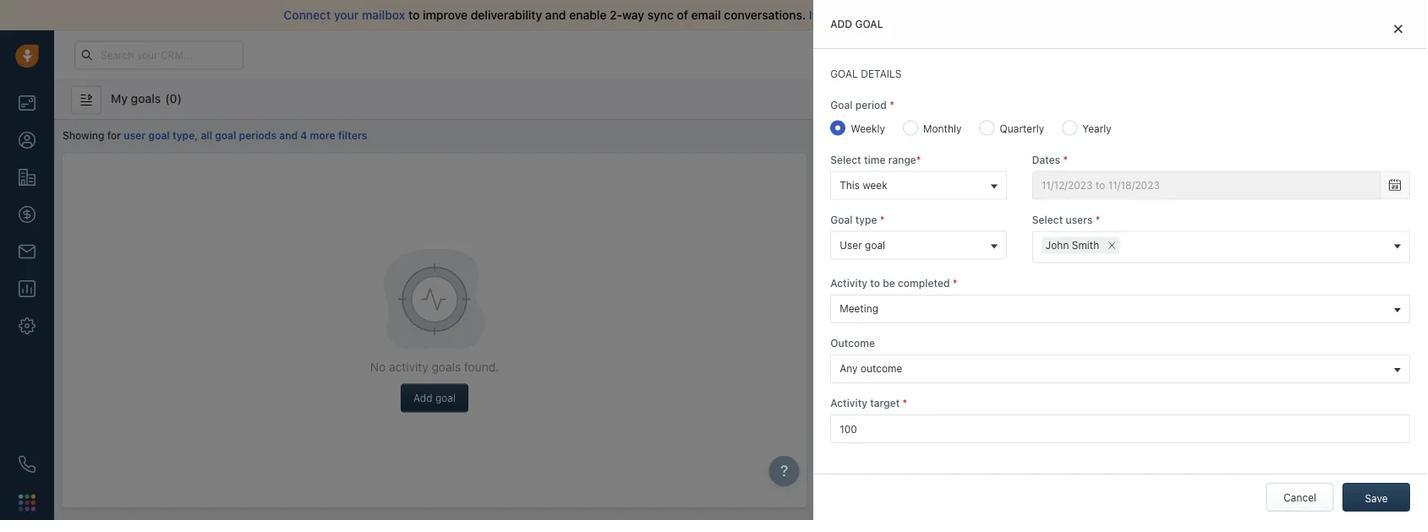Task type: locate. For each thing, give the bounding box(es) containing it.
×
[[1108, 235, 1117, 253]]

your
[[965, 49, 985, 60]]

add inside button
[[414, 393, 433, 405]]

ends
[[1008, 49, 1029, 60]]

your trial ends in 21 days
[[965, 49, 1076, 60]]

user goal button
[[831, 231, 1007, 260]]

select users *
[[1032, 214, 1100, 226]]

0 horizontal spatial add
[[414, 393, 433, 405]]

goals
[[131, 92, 161, 106], [432, 360, 461, 374]]

goals up add goal button
[[432, 360, 461, 374]]

1 vertical spatial activity
[[389, 360, 429, 374]]

0 vertical spatial activity
[[831, 278, 868, 289]]

none text field inside × dialog
[[1032, 171, 1381, 200]]

settings?
[[979, 160, 1030, 174]]

need
[[824, 160, 853, 174]]

1 horizontal spatial add
[[831, 18, 853, 30]]

add goal button
[[401, 384, 468, 413]]

0 horizontal spatial add goal
[[414, 393, 456, 405]]

add inside × dialog
[[831, 18, 853, 30]]

select time range *
[[831, 154, 921, 166]]

1 horizontal spatial goals
[[432, 360, 461, 374]]

found.
[[464, 360, 499, 374]]

add goal
[[831, 18, 883, 30], [414, 393, 456, 405]]

goal left 'period'
[[831, 99, 853, 111]]

to right 'mailbox'
[[408, 8, 420, 22]]

add goal inside × dialog
[[831, 18, 883, 30]]

1 horizontal spatial add goal
[[831, 18, 883, 30]]

range
[[888, 154, 917, 166]]

no
[[370, 360, 386, 374]]

goal for goal period
[[831, 99, 853, 111]]

0 vertical spatial goal
[[831, 99, 853, 111]]

0 vertical spatial and
[[545, 8, 566, 22]]

select
[[831, 154, 861, 166], [1032, 214, 1063, 226]]

1 goal from the top
[[831, 99, 853, 111]]

need help configuring your settings? try these resources: what are activity goals?
[[824, 160, 1148, 194]]

explore plans
[[1108, 49, 1174, 61]]

0 vertical spatial goals
[[131, 92, 161, 106]]

1 horizontal spatial to
[[870, 278, 880, 289]]

1 horizontal spatial select
[[1032, 214, 1063, 226]]

all right the import
[[849, 8, 862, 22]]

user
[[124, 130, 146, 142]]

no activity goals found.
[[370, 360, 499, 374]]

1 vertical spatial activity
[[831, 398, 868, 410]]

None text field
[[1032, 171, 1381, 200]]

add down the no activity goals found.
[[414, 393, 433, 405]]

select up john
[[1032, 214, 1063, 226]]

1 vertical spatial add goal
[[414, 393, 456, 405]]

0 vertical spatial select
[[831, 154, 861, 166]]

goal
[[831, 68, 858, 80]]

phone image
[[19, 457, 36, 474]]

goal down the no activity goals found.
[[435, 393, 456, 405]]

connect your mailbox to improve deliverability and enable 2-way sync of email conversations. import all your sales data
[[284, 8, 950, 22]]

your
[[334, 8, 359, 22], [865, 8, 890, 22], [951, 160, 975, 174]]

and
[[545, 8, 566, 22], [279, 130, 298, 142]]

add
[[831, 18, 853, 30], [414, 393, 433, 405]]

goal period *
[[831, 99, 895, 111]]

goal for goal type
[[831, 214, 853, 226]]

help
[[856, 160, 880, 174]]

0 horizontal spatial goals
[[131, 92, 161, 106]]

1 horizontal spatial and
[[545, 8, 566, 22]]

0 horizontal spatial to
[[408, 8, 420, 22]]

× button
[[1104, 235, 1121, 254]]

user
[[840, 239, 862, 251]]

1 horizontal spatial all
[[849, 8, 862, 22]]

any
[[840, 363, 858, 375]]

0 horizontal spatial activity
[[389, 360, 429, 374]]

1 activity from the top
[[831, 278, 868, 289]]

0 vertical spatial all
[[849, 8, 862, 22]]

your left 'mailbox'
[[334, 8, 359, 22]]

goal left type
[[831, 214, 853, 226]]

(
[[165, 92, 170, 106]]

add up goal
[[831, 18, 853, 30]]

any outcome
[[840, 363, 903, 375]]

activity down any
[[831, 398, 868, 410]]

what
[[841, 183, 866, 194]]

1 vertical spatial add
[[414, 393, 433, 405]]

2 horizontal spatial your
[[951, 160, 975, 174]]

0 horizontal spatial all
[[201, 130, 212, 142]]

to inside × dialog
[[870, 278, 880, 289]]

user goal
[[840, 239, 886, 251]]

activity right no
[[389, 360, 429, 374]]

goal left periods
[[215, 130, 236, 142]]

add goal up goal details
[[831, 18, 883, 30]]

trial
[[988, 49, 1005, 60]]

all right type,
[[201, 130, 212, 142]]

your up goals?
[[951, 160, 975, 174]]

0 vertical spatial activity
[[886, 183, 921, 194]]

days
[[1055, 49, 1076, 60]]

dates
[[1032, 154, 1061, 166]]

goal type *
[[831, 214, 885, 226]]

meeting button
[[831, 295, 1411, 324]]

are
[[868, 183, 884, 194]]

1 vertical spatial to
[[870, 278, 880, 289]]

None search field
[[1121, 237, 1142, 255]]

try
[[1033, 160, 1051, 174]]

goal
[[855, 18, 883, 30], [148, 130, 170, 142], [215, 130, 236, 142], [865, 239, 886, 251], [435, 393, 456, 405]]

add goal down the no activity goals found.
[[414, 393, 456, 405]]

users
[[1066, 214, 1093, 226]]

resources:
[[1088, 160, 1148, 174]]

0 horizontal spatial and
[[279, 130, 298, 142]]

1 horizontal spatial activity
[[886, 183, 921, 194]]

showing
[[63, 130, 104, 142]]

add goal inside button
[[414, 393, 456, 405]]

2 activity from the top
[[831, 398, 868, 410]]

* right 'period'
[[890, 99, 895, 111]]

*
[[890, 99, 895, 111], [917, 154, 921, 166], [1063, 154, 1068, 166], [880, 214, 885, 226], [1096, 214, 1100, 226], [953, 278, 958, 289], [903, 398, 908, 410]]

1 vertical spatial select
[[1032, 214, 1063, 226]]

activity down configuring
[[886, 183, 921, 194]]

goal
[[831, 99, 853, 111], [831, 214, 853, 226]]

0 horizontal spatial select
[[831, 154, 861, 166]]

goal right user
[[865, 239, 886, 251]]

explore
[[1108, 49, 1145, 61]]

and left 4
[[279, 130, 298, 142]]

activity
[[831, 278, 868, 289], [831, 398, 868, 410]]

period
[[855, 99, 887, 111]]

monthly
[[923, 122, 962, 134]]

my
[[111, 92, 128, 106]]

your left sales
[[865, 8, 890, 22]]

all
[[849, 8, 862, 22], [201, 130, 212, 142]]

activity up meeting
[[831, 278, 868, 289]]

goals left (
[[131, 92, 161, 106]]

import
[[809, 8, 846, 22]]

2 goal from the top
[[831, 214, 853, 226]]

to
[[408, 8, 420, 22], [870, 278, 880, 289]]

1 vertical spatial all
[[201, 130, 212, 142]]

to left be at the bottom right
[[870, 278, 880, 289]]

connect
[[284, 8, 331, 22]]

and left "enable" on the top left
[[545, 8, 566, 22]]

user goal type, all goal periods and 4 more filters link
[[124, 130, 367, 142]]

1 vertical spatial goal
[[831, 214, 853, 226]]

outcome
[[831, 338, 875, 350]]

× dialog
[[814, 0, 1427, 521]]

email
[[691, 8, 721, 22]]

0 vertical spatial add goal
[[831, 18, 883, 30]]

None number field
[[831, 415, 1411, 444]]

save button
[[1343, 484, 1411, 512]]

0 vertical spatial add
[[831, 18, 853, 30]]

select up this
[[831, 154, 861, 166]]

showing for user goal type, all goal periods and 4 more filters
[[63, 130, 367, 142]]

this week
[[840, 179, 888, 191]]



Task type: vqa. For each thing, say whether or not it's contained in the screenshot.
the bottom "activity"
yes



Task type: describe. For each thing, give the bounding box(es) containing it.
goal right user on the left of page
[[148, 130, 170, 142]]

* right users
[[1096, 214, 1100, 226]]

details
[[861, 68, 902, 80]]

john smith
[[1046, 240, 1100, 252]]

import all your sales data link
[[809, 8, 953, 22]]

save
[[1365, 493, 1388, 505]]

be
[[883, 278, 895, 289]]

time
[[864, 154, 886, 166]]

periods
[[239, 130, 277, 142]]

data
[[925, 8, 950, 22]]

weekly
[[851, 122, 885, 134]]

quarterly
[[1000, 122, 1045, 134]]

select for select time range
[[831, 154, 861, 166]]

target
[[870, 398, 900, 410]]

this
[[840, 179, 860, 191]]

more
[[310, 130, 335, 142]]

these
[[1054, 160, 1085, 174]]

filters
[[338, 130, 367, 142]]

0
[[170, 92, 177, 106]]

1 vertical spatial goals
[[432, 360, 461, 374]]

john
[[1046, 240, 1069, 252]]

type
[[855, 214, 877, 226]]

way
[[622, 8, 644, 22]]

goal inside button
[[865, 239, 886, 251]]

activity to be completed *
[[831, 278, 958, 289]]

goal details
[[831, 68, 902, 80]]

* right type
[[880, 214, 885, 226]]

enable
[[569, 8, 607, 22]]

1 vertical spatial and
[[279, 130, 298, 142]]

)
[[177, 92, 182, 106]]

sales
[[893, 8, 922, 22]]

configuring
[[884, 160, 947, 174]]

any outcome button
[[831, 355, 1411, 384]]

connect your mailbox link
[[284, 8, 408, 22]]

conversations.
[[724, 8, 806, 22]]

* up this week button
[[917, 154, 921, 166]]

goal left sales
[[855, 18, 883, 30]]

smith
[[1072, 240, 1100, 252]]

goals?
[[924, 183, 955, 194]]

activity for activity target *
[[831, 398, 868, 410]]

freshworks switcher image
[[19, 495, 36, 512]]

explore plans link
[[1099, 45, 1183, 65]]

activity for activity to be completed *
[[831, 278, 868, 289]]

close image
[[1394, 24, 1403, 33]]

improve
[[423, 8, 468, 22]]

mailbox
[[362, 8, 405, 22]]

cancel
[[1284, 492, 1317, 504]]

my goals ( 0 )
[[111, 92, 182, 106]]

0 horizontal spatial your
[[334, 8, 359, 22]]

phone element
[[10, 448, 44, 482]]

meeting
[[840, 303, 879, 315]]

for
[[107, 130, 121, 142]]

outcome
[[861, 363, 903, 375]]

select for select users
[[1032, 214, 1063, 226]]

0 vertical spatial to
[[408, 8, 420, 22]]

cancel button
[[1266, 484, 1334, 512]]

activity inside the need help configuring your settings? try these resources: what are activity goals?
[[886, 183, 921, 194]]

yearly
[[1083, 122, 1112, 134]]

* right dates
[[1063, 154, 1068, 166]]

4
[[300, 130, 307, 142]]

goal inside button
[[435, 393, 456, 405]]

in
[[1032, 49, 1040, 60]]

dates *
[[1032, 154, 1068, 166]]

what are activity goals? link
[[841, 183, 955, 194]]

21
[[1043, 49, 1053, 60]]

Search your CRM... text field
[[74, 41, 244, 70]]

1 horizontal spatial your
[[865, 8, 890, 22]]

2-
[[610, 8, 622, 22]]

of
[[677, 8, 688, 22]]

* right completed
[[953, 278, 958, 289]]

sync
[[648, 8, 674, 22]]

none number field inside × dialog
[[831, 415, 1411, 444]]

* right target
[[903, 398, 908, 410]]

activity target *
[[831, 398, 908, 410]]

plans
[[1147, 49, 1174, 61]]

completed
[[898, 278, 950, 289]]

type,
[[172, 130, 198, 142]]

none search field inside × dialog
[[1121, 237, 1142, 255]]

your inside the need help configuring your settings? try these resources: what are activity goals?
[[951, 160, 975, 174]]

week
[[863, 179, 888, 191]]

deliverability
[[471, 8, 542, 22]]



